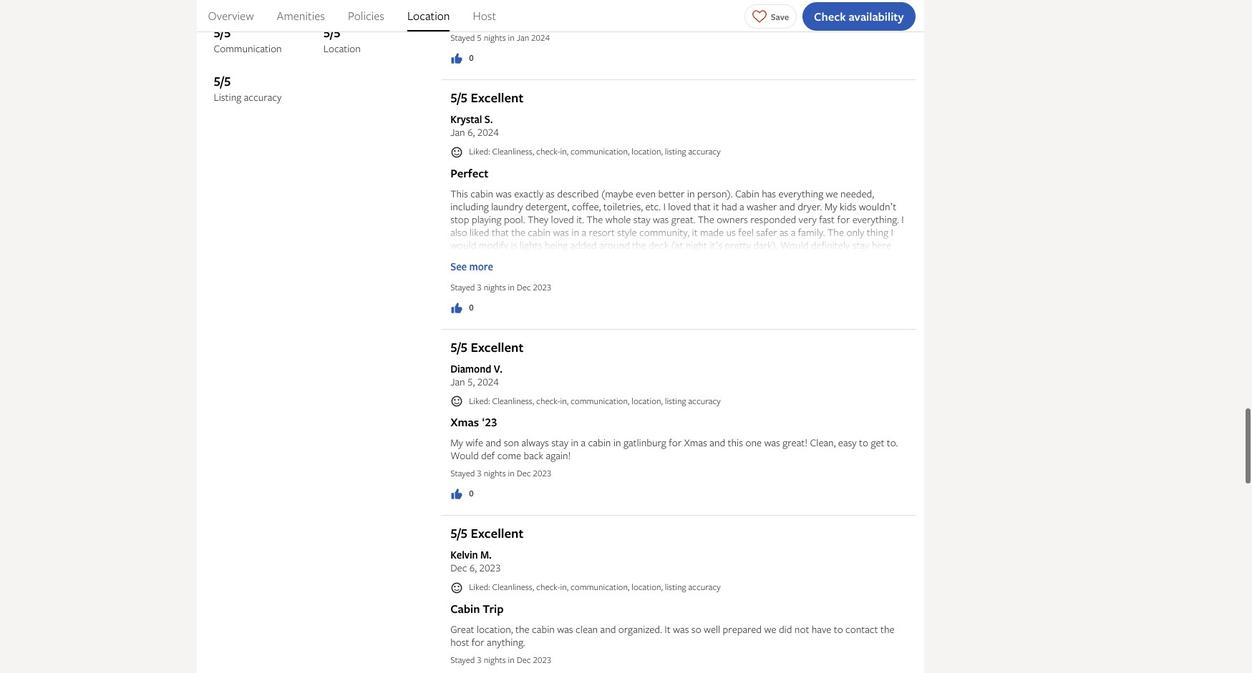 Task type: describe. For each thing, give the bounding box(es) containing it.
toiletries,
[[604, 200, 643, 213]]

small image for cabin trip
[[451, 582, 463, 595]]

def
[[481, 449, 495, 463]]

was inside xmas '23 my wife and son always stay in a cabin in gatlinburg for xmas and this one was great! clean, easy to get to. would def come back again!
[[765, 436, 781, 450]]

1 vertical spatial location
[[324, 42, 361, 55]]

it's
[[710, 238, 723, 252]]

accuracy inside 5/5 listing accuracy
[[244, 90, 282, 104]]

a left family.
[[791, 225, 796, 239]]

2 horizontal spatial i
[[902, 213, 904, 226]]

check- for xmas '23
[[537, 395, 560, 407]]

get
[[871, 436, 885, 450]]

always
[[522, 436, 549, 450]]

excellent for perfect
[[471, 89, 524, 107]]

we for cabin
[[765, 623, 777, 637]]

come
[[498, 449, 521, 463]]

xmas '23 my wife and son always stay in a cabin in gatlinburg for xmas and this one was great! clean, easy to get to. would def come back again!
[[451, 415, 898, 463]]

v.
[[494, 362, 503, 376]]

great!
[[783, 436, 808, 450]]

son
[[504, 436, 519, 450]]

a right had
[[740, 200, 745, 213]]

the left they
[[512, 225, 526, 239]]

clean,
[[810, 436, 836, 450]]

0 button for xmas
[[451, 488, 474, 502]]

stayed for medium image corresponding to xmas '23
[[451, 468, 475, 480]]

save button
[[745, 4, 797, 28]]

cabin inside the perfect this cabin was exactly as described (maybe even better in person). cabin has everything we needed, including laundry detergent, coffee, toiletries, etc. i loved that it had a washer and dryer. my kids wouldn't stop playing pool. they loved it. the whole stay was great. the owners responded very fast for everything. i also liked that the cabin was in a resort style community, it made us feel safer as a family. the only thing i would modify is lights being added around the deck (at night it's pretty dark). would definitely stay here again. see more
[[736, 187, 760, 200]]

3 liked: from the top
[[469, 582, 490, 594]]

whole
[[606, 213, 631, 226]]

for inside the perfect this cabin was exactly as described (maybe even better in person). cabin has everything we needed, including laundry detergent, coffee, toiletries, etc. i loved that it had a washer and dryer. my kids wouldn't stop playing pool. they loved it. the whole stay was great. the owners responded very fast for everything. i also liked that the cabin was in a resort style community, it made us feel safer as a family. the only thing i would modify is lights being added around the deck (at night it's pretty dark). would definitely stay here again. see more
[[838, 213, 850, 226]]

also
[[451, 225, 467, 239]]

5
[[477, 32, 482, 44]]

dec down the lights
[[517, 281, 531, 293]]

had
[[722, 200, 737, 213]]

5/5 for 5/5 location
[[324, 24, 341, 42]]

we for perfect
[[826, 187, 838, 200]]

easy
[[839, 436, 857, 450]]

trip
[[483, 602, 504, 617]]

night
[[686, 238, 708, 252]]

has
[[762, 187, 776, 200]]

excellent inside 5/5 excellent kelvin m. dec 6, 2023
[[471, 525, 524, 543]]

0 vertical spatial jan
[[517, 32, 529, 44]]

nights for 0 button corresponding to perfect
[[484, 281, 506, 293]]

in, for xmas
[[560, 395, 569, 407]]

1 vertical spatial as
[[780, 225, 789, 239]]

in, for perfect
[[560, 146, 569, 158]]

dec inside cabin trip great location, the cabin was clean and organized. it was so well prepared we did not have to contact the host for anything. stayed 3 nights in dec 2023
[[517, 655, 531, 667]]

again.
[[451, 251, 475, 265]]

safer
[[757, 225, 778, 239]]

more
[[469, 260, 493, 273]]

2024 for xmas
[[477, 375, 499, 389]]

host
[[451, 636, 469, 650]]

0 horizontal spatial that
[[492, 225, 509, 239]]

the left the deck
[[632, 238, 646, 252]]

5/5 for 5/5 communication
[[214, 24, 231, 42]]

fast
[[819, 213, 835, 226]]

even
[[636, 187, 656, 200]]

feel
[[739, 225, 754, 239]]

1 horizontal spatial location
[[408, 8, 450, 24]]

a left resort
[[582, 225, 587, 239]]

nights inside cabin trip great location, the cabin was clean and organized. it was so well prepared we did not have to contact the host for anything. stayed 3 nights in dec 2023
[[484, 655, 506, 667]]

0 button for perfect
[[451, 301, 474, 315]]

1 0 button from the top
[[451, 52, 474, 65]]

5/5 excellent krystal s. jan 6, 2024
[[451, 89, 524, 139]]

was left great.
[[653, 213, 669, 226]]

location link
[[408, 0, 450, 32]]

anything.
[[487, 636, 525, 650]]

listing
[[214, 90, 242, 104]]

amenities link
[[277, 0, 325, 32]]

5/5 for 5/5 excellent kelvin m. dec 6, 2023
[[451, 525, 468, 543]]

cabin down the detergent,
[[528, 225, 551, 239]]

us
[[727, 225, 736, 239]]

0 for perfect
[[469, 301, 474, 314]]

one
[[746, 436, 762, 450]]

1 medium image from the top
[[451, 52, 463, 65]]

3 for '23
[[477, 468, 482, 480]]

3 in, from the top
[[560, 582, 569, 594]]

laundry
[[491, 200, 523, 213]]

contact
[[846, 623, 878, 637]]

0 vertical spatial that
[[694, 200, 711, 213]]

etc.
[[646, 200, 661, 213]]

community,
[[640, 225, 690, 239]]

deck
[[649, 238, 669, 252]]

very
[[799, 213, 817, 226]]

it.
[[577, 213, 584, 226]]

listing for perfect
[[665, 146, 687, 158]]

availability
[[849, 8, 904, 24]]

m.
[[481, 549, 492, 562]]

and inside the perfect this cabin was exactly as described (maybe even better in person). cabin has everything we needed, including laundry detergent, coffee, toiletries, etc. i loved that it had a washer and dryer. my kids wouldn't stop playing pool. they loved it. the whole stay was great. the owners responded very fast for everything. i also liked that the cabin was in a resort style community, it made us feel safer as a family. the only thing i would modify is lights being added around the deck (at night it's pretty dark). would definitely stay here again. see more
[[780, 200, 796, 213]]

have
[[812, 623, 832, 637]]

in right the again!
[[571, 436, 579, 450]]

well
[[704, 623, 721, 637]]

5/5 excellent diamond v. jan 5, 2024
[[451, 339, 524, 389]]

would
[[451, 238, 477, 252]]

cabin inside cabin trip great location, the cabin was clean and organized. it was so well prepared we did not have to contact the host for anything. stayed 3 nights in dec 2023
[[532, 623, 555, 637]]

exactly
[[514, 187, 544, 200]]

liked: for xmas
[[469, 395, 490, 407]]

this
[[451, 187, 468, 200]]

better
[[659, 187, 685, 200]]

location, inside cabin trip great location, the cabin was clean and organized. it was so well prepared we did not have to contact the host for anything. stayed 3 nights in dec 2023
[[477, 623, 513, 637]]

5/5 for 5/5 listing accuracy
[[214, 72, 231, 90]]

check
[[814, 8, 846, 24]]

washer
[[747, 200, 777, 213]]

policies link
[[348, 0, 385, 32]]

overview link
[[208, 0, 254, 32]]

was left clean
[[557, 623, 573, 637]]

playing
[[472, 213, 502, 226]]

great.
[[672, 213, 696, 226]]

location, for perfect
[[632, 146, 663, 158]]

style
[[618, 225, 637, 239]]

listing for xmas
[[665, 395, 687, 407]]

dec down back
[[517, 468, 531, 480]]

responded
[[751, 213, 797, 226]]

owners
[[717, 213, 748, 226]]

accuracy for cabin trip
[[689, 582, 721, 594]]

3 for this
[[477, 281, 482, 293]]

accuracy for xmas '23
[[689, 395, 721, 407]]

back
[[524, 449, 544, 463]]

modify
[[479, 238, 509, 252]]

wouldn't
[[859, 200, 897, 213]]

organized.
[[619, 623, 662, 637]]

family.
[[798, 225, 826, 239]]

great
[[451, 623, 474, 637]]

not
[[795, 623, 810, 637]]

it
[[665, 623, 671, 637]]

nights for 0 button for xmas
[[484, 468, 506, 480]]

0 for xmas
[[469, 488, 474, 500]]

medium image for perfect
[[451, 302, 463, 315]]

krystal
[[451, 113, 482, 126]]

pretty
[[725, 238, 751, 252]]

diamond
[[451, 362, 492, 376]]

2024 for perfect
[[477, 125, 499, 139]]



Task type: vqa. For each thing, say whether or not it's contained in the screenshot.
3rd "listing"
yes



Task type: locate. For each thing, give the bounding box(es) containing it.
0 vertical spatial in,
[[560, 146, 569, 158]]

0 vertical spatial 0 button
[[451, 52, 474, 65]]

0 horizontal spatial the
[[587, 213, 603, 226]]

5/5 inside 5/5 listing accuracy
[[214, 72, 231, 90]]

host
[[473, 8, 496, 24]]

my inside the perfect this cabin was exactly as described (maybe even better in person). cabin has everything we needed, including laundry detergent, coffee, toiletries, etc. i loved that it had a washer and dryer. my kids wouldn't stop playing pool. they loved it. the whole stay was great. the owners responded very fast for everything. i also liked that the cabin was in a resort style community, it made us feel safer as a family. the only thing i would modify is lights being added around the deck (at night it's pretty dark). would definitely stay here again. see more
[[825, 200, 838, 213]]

jan inside 5/5 excellent diamond v. jan 5, 2024
[[451, 375, 465, 389]]

0 horizontal spatial to
[[834, 623, 843, 637]]

6, inside 5/5 excellent kelvin m. dec 6, 2023
[[470, 562, 477, 575]]

everything
[[779, 187, 824, 200]]

medium image down stayed 5 nights in jan 2024
[[451, 52, 463, 65]]

0 vertical spatial 2024
[[531, 32, 550, 44]]

3 check- from the top
[[537, 582, 560, 594]]

accuracy up well
[[689, 582, 721, 594]]

5/5 up krystal
[[451, 89, 468, 107]]

liked:
[[469, 146, 490, 158], [469, 395, 490, 407], [469, 582, 490, 594]]

0 horizontal spatial cabin
[[451, 602, 480, 617]]

location, for xmas '23
[[632, 395, 663, 407]]

a right the again!
[[581, 436, 586, 450]]

in right being
[[572, 225, 579, 239]]

jan for xmas
[[451, 375, 465, 389]]

1 vertical spatial liked:
[[469, 395, 490, 407]]

save
[[771, 10, 789, 23]]

cabin trip great location, the cabin was clean and organized. it was so well prepared we did not have to contact the host for anything. stayed 3 nights in dec 2023
[[451, 602, 895, 667]]

dark).
[[754, 238, 778, 252]]

for right host
[[472, 636, 485, 650]]

2024 right 5
[[531, 32, 550, 44]]

6, left m.
[[470, 562, 477, 575]]

everything.
[[853, 213, 899, 226]]

1 horizontal spatial to
[[860, 436, 869, 450]]

it left had
[[714, 200, 719, 213]]

cleanliness, for cabin trip
[[492, 582, 534, 594]]

a inside xmas '23 my wife and son always stay in a cabin in gatlinburg for xmas and this one was great! clean, easy to get to. would def come back again!
[[581, 436, 586, 450]]

jan for perfect
[[451, 125, 465, 139]]

4 nights from the top
[[484, 655, 506, 667]]

0 down more
[[469, 301, 474, 314]]

small image
[[451, 146, 463, 159], [451, 582, 463, 595]]

5/5 inside 5/5 excellent kelvin m. dec 6, 2023
[[451, 525, 468, 543]]

5/5 inside 5/5 communication
[[214, 24, 231, 42]]

nights for first 0 button from the top of the page
[[484, 32, 506, 44]]

1 horizontal spatial we
[[826, 187, 838, 200]]

1 vertical spatial communication,
[[571, 395, 630, 407]]

0 vertical spatial 6,
[[468, 125, 475, 139]]

5/5 listing accuracy
[[214, 72, 282, 104]]

3 liked: cleanliness, check-in, communication, location, listing accuracy from the top
[[469, 582, 721, 594]]

2 0 from the top
[[469, 301, 474, 314]]

stayed 5 nights in jan 2024
[[451, 32, 550, 44]]

in inside cabin trip great location, the cabin was clean and organized. it was so well prepared we did not have to contact the host for anything. stayed 3 nights in dec 2023
[[508, 655, 515, 667]]

location
[[408, 8, 450, 24], [324, 42, 361, 55]]

1 vertical spatial 0
[[469, 301, 474, 314]]

0 vertical spatial liked:
[[469, 146, 490, 158]]

2024 right 5,
[[477, 375, 499, 389]]

stayed down host
[[451, 655, 475, 667]]

2 small image from the top
[[451, 582, 463, 595]]

2 vertical spatial liked:
[[469, 582, 490, 594]]

3 cleanliness, from the top
[[492, 582, 534, 594]]

made
[[700, 225, 724, 239]]

3 communication, from the top
[[571, 582, 630, 594]]

medium image
[[451, 52, 463, 65], [451, 302, 463, 315], [451, 489, 463, 502]]

medium image down 'see'
[[451, 302, 463, 315]]

nights down def
[[484, 468, 506, 480]]

accuracy up xmas '23 my wife and son always stay in a cabin in gatlinburg for xmas and this one was great! clean, easy to get to. would def come back again!
[[689, 395, 721, 407]]

5/5 for 5/5 excellent krystal s. jan 6, 2024
[[451, 89, 468, 107]]

1 communication, from the top
[[571, 146, 630, 158]]

2 communication, from the top
[[571, 395, 630, 407]]

6, for perfect
[[468, 125, 475, 139]]

listing up better
[[665, 146, 687, 158]]

perfect this cabin was exactly as described (maybe even better in person). cabin has everything we needed, including laundry detergent, coffee, toiletries, etc. i loved that it had a washer and dryer. my kids wouldn't stop playing pool. they loved it. the whole stay was great. the owners responded very fast for everything. i also liked that the cabin was in a resort style community, it made us feel safer as a family. the only thing i would modify is lights being added around the deck (at night it's pretty dark). would definitely stay here again. see more
[[451, 165, 904, 273]]

5 out of 5 element down amenities
[[214, 24, 324, 42]]

1 horizontal spatial as
[[780, 225, 789, 239]]

location, up gatlinburg
[[632, 395, 663, 407]]

liked
[[470, 225, 490, 239]]

0 horizontal spatial xmas
[[451, 415, 479, 431]]

stayed 3 nights in dec 2023 for '23
[[451, 468, 552, 480]]

cabin right this
[[471, 187, 494, 200]]

and right has
[[780, 200, 796, 213]]

stay inside xmas '23 my wife and son always stay in a cabin in gatlinburg for xmas and this one was great! clean, easy to get to. would def come back again!
[[552, 436, 569, 450]]

communication, up clean
[[571, 582, 630, 594]]

1 horizontal spatial cabin
[[736, 187, 760, 200]]

1 vertical spatial for
[[669, 436, 682, 450]]

it left made
[[692, 225, 698, 239]]

0 horizontal spatial for
[[472, 636, 485, 650]]

5/5 communication
[[214, 24, 282, 55]]

1 vertical spatial my
[[451, 436, 463, 450]]

xmas
[[451, 415, 479, 431], [684, 436, 708, 450]]

2 vertical spatial listing
[[665, 582, 687, 594]]

1 horizontal spatial i
[[891, 225, 894, 239]]

my left "kids"
[[825, 200, 838, 213]]

0 vertical spatial stay
[[634, 213, 651, 226]]

clean
[[576, 623, 598, 637]]

in
[[508, 32, 515, 44], [687, 187, 695, 200], [572, 225, 579, 239], [508, 281, 515, 293], [571, 436, 579, 450], [614, 436, 621, 450], [508, 468, 515, 480], [508, 655, 515, 667]]

1 vertical spatial listing
[[665, 395, 687, 407]]

3 stayed from the top
[[451, 468, 475, 480]]

1 vertical spatial 6,
[[470, 562, 477, 575]]

in left gatlinburg
[[614, 436, 621, 450]]

3 medium image from the top
[[451, 489, 463, 502]]

2 liked: cleanliness, check-in, communication, location, listing accuracy from the top
[[469, 395, 721, 407]]

0 vertical spatial location
[[408, 8, 450, 24]]

1 small image from the top
[[451, 146, 463, 159]]

5 out of 5 element for 5/5 listing accuracy
[[214, 72, 324, 91]]

location, down the trip at the left of the page
[[477, 623, 513, 637]]

cabin inside cabin trip great location, the cabin was clean and organized. it was so well prepared we did not have to contact the host for anything. stayed 3 nights in dec 2023
[[451, 602, 480, 617]]

2 in, from the top
[[560, 395, 569, 407]]

stayed inside cabin trip great location, the cabin was clean and organized. it was so well prepared we did not have to contact the host for anything. stayed 3 nights in dec 2023
[[451, 655, 475, 667]]

in down is
[[508, 281, 515, 293]]

communication, for perfect
[[571, 146, 630, 158]]

jan left 5,
[[451, 375, 465, 389]]

0 vertical spatial 0
[[469, 52, 474, 64]]

kids
[[840, 200, 857, 213]]

0 vertical spatial to
[[860, 436, 869, 450]]

small image
[[451, 396, 463, 408]]

to
[[860, 436, 869, 450], [834, 623, 843, 637]]

detergent,
[[526, 200, 570, 213]]

5/5 down overview
[[214, 24, 231, 42]]

that left is
[[492, 225, 509, 239]]

liked: up the trip at the left of the page
[[469, 582, 490, 594]]

stay
[[634, 213, 651, 226], [853, 238, 870, 252], [552, 436, 569, 450]]

1 horizontal spatial my
[[825, 200, 838, 213]]

1 cleanliness, from the top
[[492, 146, 534, 158]]

liked: for perfect
[[469, 146, 490, 158]]

my inside xmas '23 my wife and son always stay in a cabin in gatlinburg for xmas and this one was great! clean, easy to get to. would def come back again!
[[451, 436, 463, 450]]

nights down more
[[484, 281, 506, 293]]

1 vertical spatial check-
[[537, 395, 560, 407]]

0 vertical spatial stayed 3 nights in dec 2023
[[451, 281, 552, 293]]

1 vertical spatial would
[[451, 449, 479, 463]]

for inside xmas '23 my wife and son always stay in a cabin in gatlinburg for xmas and this one was great! clean, easy to get to. would def come back again!
[[669, 436, 682, 450]]

2 vertical spatial medium image
[[451, 489, 463, 502]]

0 vertical spatial cleanliness,
[[492, 146, 534, 158]]

1 0 from the top
[[469, 52, 474, 64]]

3 0 button from the top
[[451, 488, 474, 502]]

list containing overview
[[197, 0, 924, 32]]

and inside cabin trip great location, the cabin was clean and organized. it was so well prepared we did not have to contact the host for anything. stayed 3 nights in dec 2023
[[601, 623, 616, 637]]

1 horizontal spatial would
[[781, 238, 809, 252]]

cleanliness, down s.
[[492, 146, 534, 158]]

excellent inside 5/5 excellent diamond v. jan 5, 2024
[[471, 339, 524, 356]]

2 medium image from the top
[[451, 302, 463, 315]]

xmas left this
[[684, 436, 708, 450]]

2 vertical spatial 3
[[477, 655, 482, 667]]

stop
[[451, 213, 470, 226]]

check availability
[[814, 8, 904, 24]]

see more button
[[451, 260, 907, 273]]

2 nights from the top
[[484, 281, 506, 293]]

this
[[728, 436, 743, 450]]

1 vertical spatial excellent
[[471, 339, 524, 356]]

medium image up kelvin
[[451, 489, 463, 502]]

0 horizontal spatial my
[[451, 436, 463, 450]]

6, for cabin trip
[[470, 562, 477, 575]]

see
[[451, 260, 467, 273]]

0 vertical spatial small image
[[451, 146, 463, 159]]

here
[[872, 238, 891, 252]]

in down the anything.
[[508, 655, 515, 667]]

3
[[477, 281, 482, 293], [477, 468, 482, 480], [477, 655, 482, 667]]

stayed 3 nights in dec 2023 down more
[[451, 281, 552, 293]]

0 down stayed 5 nights in jan 2024
[[469, 52, 474, 64]]

listing up xmas '23 my wife and son always stay in a cabin in gatlinburg for xmas and this one was great! clean, easy to get to. would def come back again!
[[665, 395, 687, 407]]

3 3 from the top
[[477, 655, 482, 667]]

2023 inside cabin trip great location, the cabin was clean and organized. it was so well prepared we did not have to contact the host for anything. stayed 3 nights in dec 2023
[[533, 655, 552, 667]]

s.
[[485, 113, 493, 126]]

accuracy up the person).
[[689, 146, 721, 158]]

location, for cabin trip
[[632, 582, 663, 594]]

2 liked: from the top
[[469, 395, 490, 407]]

in,
[[560, 146, 569, 158], [560, 395, 569, 407], [560, 582, 569, 594]]

1 excellent from the top
[[471, 89, 524, 107]]

would left def
[[451, 449, 479, 463]]

1 liked: cleanliness, check-in, communication, location, listing accuracy from the top
[[469, 146, 721, 158]]

liked: up perfect
[[469, 146, 490, 158]]

1 3 from the top
[[477, 281, 482, 293]]

3 listing from the top
[[665, 582, 687, 594]]

2024 up perfect
[[477, 125, 499, 139]]

1 vertical spatial 0 button
[[451, 301, 474, 315]]

2 stayed from the top
[[451, 281, 475, 293]]

2 vertical spatial stay
[[552, 436, 569, 450]]

we inside the perfect this cabin was exactly as described (maybe even better in person). cabin has everything we needed, including laundry detergent, coffee, toiletries, etc. i loved that it had a washer and dryer. my kids wouldn't stop playing pool. they loved it. the whole stay was great. the owners responded very fast for everything. i also liked that the cabin was in a resort style community, it made us feel safer as a family. the only thing i would modify is lights being added around the deck (at night it's pretty dark). would definitely stay here again. see more
[[826, 187, 838, 200]]

for inside cabin trip great location, the cabin was clean and organized. it was so well prepared we did not have to contact the host for anything. stayed 3 nights in dec 2023
[[472, 636, 485, 650]]

being
[[545, 238, 568, 252]]

communication
[[214, 42, 282, 55]]

2 vertical spatial communication,
[[571, 582, 630, 594]]

dec down the anything.
[[517, 655, 531, 667]]

loved
[[668, 200, 691, 213], [551, 213, 574, 226]]

it
[[714, 200, 719, 213], [692, 225, 698, 239]]

accuracy for perfect
[[689, 146, 721, 158]]

0 vertical spatial for
[[838, 213, 850, 226]]

we left did
[[765, 623, 777, 637]]

0 vertical spatial as
[[546, 187, 555, 200]]

location down policies link
[[324, 42, 361, 55]]

cabin up great on the bottom of the page
[[451, 602, 480, 617]]

person).
[[698, 187, 733, 200]]

loved right etc.
[[668, 200, 691, 213]]

cleanliness, for xmas '23
[[492, 395, 534, 407]]

was right it
[[673, 623, 689, 637]]

5 out of 5 element for 5/5 location
[[324, 24, 433, 42]]

we left "kids"
[[826, 187, 838, 200]]

5/5 inside 5/5 excellent krystal s. jan 6, 2024
[[451, 89, 468, 107]]

loved left it.
[[551, 213, 574, 226]]

2 vertical spatial excellent
[[471, 525, 524, 543]]

5/5 excellent kelvin m. dec 6, 2023
[[451, 525, 524, 575]]

0 button
[[451, 52, 474, 65], [451, 301, 474, 315], [451, 488, 474, 502]]

2 vertical spatial cleanliness,
[[492, 582, 534, 594]]

1 horizontal spatial the
[[698, 213, 715, 226]]

check availability button
[[803, 2, 916, 30]]

1 vertical spatial it
[[692, 225, 698, 239]]

cleanliness, for perfect
[[492, 146, 534, 158]]

location, up the organized.
[[632, 582, 663, 594]]

liked: cleanliness, check-in, communication, location, listing accuracy up described on the left top
[[469, 146, 721, 158]]

0 horizontal spatial location
[[324, 42, 361, 55]]

a
[[740, 200, 745, 213], [582, 225, 587, 239], [791, 225, 796, 239], [581, 436, 586, 450]]

2023 inside 5/5 excellent kelvin m. dec 6, 2023
[[480, 562, 501, 575]]

and
[[780, 200, 796, 213], [486, 436, 502, 450], [710, 436, 726, 450], [601, 623, 616, 637]]

lights
[[520, 238, 542, 252]]

1 vertical spatial liked: cleanliness, check-in, communication, location, listing accuracy
[[469, 395, 721, 407]]

2 horizontal spatial the
[[828, 225, 844, 239]]

liked: cleanliness, check-in, communication, location, listing accuracy
[[469, 146, 721, 158], [469, 395, 721, 407], [469, 582, 721, 594]]

nights
[[484, 32, 506, 44], [484, 281, 506, 293], [484, 468, 506, 480], [484, 655, 506, 667]]

that left had
[[694, 200, 711, 213]]

1 stayed 3 nights in dec 2023 from the top
[[451, 281, 552, 293]]

1 vertical spatial we
[[765, 623, 777, 637]]

0 vertical spatial would
[[781, 238, 809, 252]]

the right great.
[[698, 213, 715, 226]]

xmas down small image
[[451, 415, 479, 431]]

as right "safer"
[[780, 225, 789, 239]]

location, up even on the top
[[632, 146, 663, 158]]

including
[[451, 200, 489, 213]]

3 excellent from the top
[[471, 525, 524, 543]]

2 vertical spatial 0
[[469, 488, 474, 500]]

again!
[[546, 449, 571, 463]]

1 vertical spatial to
[[834, 623, 843, 637]]

stayed left 5
[[451, 32, 475, 44]]

for
[[838, 213, 850, 226], [669, 436, 682, 450], [472, 636, 485, 650]]

liked: cleanliness, check-in, communication, location, listing accuracy up clean
[[469, 582, 721, 594]]

6, inside 5/5 excellent krystal s. jan 6, 2024
[[468, 125, 475, 139]]

3 nights from the top
[[484, 468, 506, 480]]

in right 5
[[508, 32, 515, 44]]

kelvin
[[451, 549, 478, 562]]

cleanliness,
[[492, 146, 534, 158], [492, 395, 534, 407], [492, 582, 534, 594]]

5/5 for 5/5 excellent diamond v. jan 5, 2024
[[451, 339, 468, 356]]

0 horizontal spatial would
[[451, 449, 479, 463]]

to inside xmas '23 my wife and son always stay in a cabin in gatlinburg for xmas and this one was great! clean, easy to get to. would def come back again!
[[860, 436, 869, 450]]

1 vertical spatial stay
[[853, 238, 870, 252]]

1 horizontal spatial stay
[[634, 213, 651, 226]]

5 out of 5 element for 5/5 communication
[[214, 24, 324, 42]]

for right fast
[[838, 213, 850, 226]]

gatlinburg
[[624, 436, 667, 450]]

2 cleanliness, from the top
[[492, 395, 534, 407]]

is
[[511, 238, 517, 252]]

list
[[197, 0, 924, 32]]

5 out of 5 element down communication
[[214, 72, 324, 91]]

2 0 button from the top
[[451, 301, 474, 315]]

would right dark).
[[781, 238, 809, 252]]

added
[[571, 238, 597, 252]]

communication,
[[571, 146, 630, 158], [571, 395, 630, 407], [571, 582, 630, 594]]

my left wife
[[451, 436, 463, 450]]

excellent for xmas
[[471, 339, 524, 356]]

5/5 down communication
[[214, 72, 231, 90]]

0 down wife
[[469, 488, 474, 500]]

0 vertical spatial medium image
[[451, 52, 463, 65]]

1 horizontal spatial that
[[694, 200, 711, 213]]

excellent inside 5/5 excellent krystal s. jan 6, 2024
[[471, 89, 524, 107]]

stayed 3 nights in dec 2023 down the come
[[451, 468, 552, 480]]

stayed 3 nights in dec 2023
[[451, 281, 552, 293], [451, 468, 552, 480]]

cabin inside xmas '23 my wife and son always stay in a cabin in gatlinburg for xmas and this one was great! clean, easy to get to. would def come back again!
[[588, 436, 611, 450]]

1 liked: from the top
[[469, 146, 490, 158]]

0 vertical spatial it
[[714, 200, 719, 213]]

cleanliness, up the trip at the left of the page
[[492, 582, 534, 594]]

would inside xmas '23 my wife and son always stay in a cabin in gatlinburg for xmas and this one was great! clean, easy to get to. would def come back again!
[[451, 449, 479, 463]]

and left this
[[710, 436, 726, 450]]

1 vertical spatial stayed 3 nights in dec 2023
[[451, 468, 552, 480]]

host link
[[473, 0, 496, 32]]

was left 'exactly' on the top of page
[[496, 187, 512, 200]]

0 vertical spatial check-
[[537, 146, 560, 158]]

stayed 3 nights in dec 2023 for this
[[451, 281, 552, 293]]

5,
[[468, 375, 475, 389]]

2 horizontal spatial for
[[838, 213, 850, 226]]

overview
[[208, 8, 254, 24]]

policies
[[348, 8, 385, 24]]

check- for perfect
[[537, 146, 560, 158]]

0 vertical spatial cabin
[[736, 187, 760, 200]]

perfect
[[451, 165, 489, 181]]

(maybe
[[602, 187, 634, 200]]

liked: cleanliness, check-in, communication, location, listing accuracy for xmas
[[469, 395, 721, 407]]

liked: down 5,
[[469, 395, 490, 407]]

1 vertical spatial small image
[[451, 582, 463, 595]]

small image up perfect
[[451, 146, 463, 159]]

location,
[[632, 146, 663, 158], [632, 395, 663, 407], [632, 582, 663, 594], [477, 623, 513, 637]]

0 horizontal spatial loved
[[551, 213, 574, 226]]

3 0 from the top
[[469, 488, 474, 500]]

6, left s.
[[468, 125, 475, 139]]

2 stayed 3 nights in dec 2023 from the top
[[451, 468, 552, 480]]

0 vertical spatial my
[[825, 200, 838, 213]]

jan inside 5/5 excellent krystal s. jan 6, 2024
[[451, 125, 465, 139]]

0 horizontal spatial we
[[765, 623, 777, 637]]

0 horizontal spatial i
[[664, 200, 666, 213]]

i right everything.
[[902, 213, 904, 226]]

only
[[847, 225, 865, 239]]

communication, for xmas
[[571, 395, 630, 407]]

1 stayed from the top
[[451, 32, 475, 44]]

1 vertical spatial cabin
[[451, 602, 480, 617]]

stayed for first medium image from the top of the page
[[451, 32, 475, 44]]

small image down kelvin
[[451, 582, 463, 595]]

to inside cabin trip great location, the cabin was clean and organized. it was so well prepared we did not have to contact the host for anything. stayed 3 nights in dec 2023
[[834, 623, 843, 637]]

i
[[664, 200, 666, 213], [902, 213, 904, 226], [891, 225, 894, 239]]

1 horizontal spatial it
[[714, 200, 719, 213]]

'23
[[482, 415, 497, 431]]

1 check- from the top
[[537, 146, 560, 158]]

in right better
[[687, 187, 695, 200]]

that
[[694, 200, 711, 213], [492, 225, 509, 239]]

2 vertical spatial check-
[[537, 582, 560, 594]]

liked: cleanliness, check-in, communication, location, listing accuracy for perfect
[[469, 146, 721, 158]]

pool.
[[504, 213, 525, 226]]

dec left m.
[[451, 562, 467, 575]]

small image for perfect
[[451, 146, 463, 159]]

5 out of 5 element
[[214, 24, 324, 42], [324, 24, 433, 42], [214, 72, 324, 91]]

2 3 from the top
[[477, 468, 482, 480]]

1 horizontal spatial xmas
[[684, 436, 708, 450]]

5/5 inside 5/5 excellent diamond v. jan 5, 2024
[[451, 339, 468, 356]]

0 horizontal spatial as
[[546, 187, 555, 200]]

2 vertical spatial 0 button
[[451, 488, 474, 502]]

stayed down wife
[[451, 468, 475, 480]]

0 vertical spatial we
[[826, 187, 838, 200]]

jan right 5
[[517, 32, 529, 44]]

2024 inside 5/5 excellent krystal s. jan 6, 2024
[[477, 125, 499, 139]]

2 horizontal spatial stay
[[853, 238, 870, 252]]

stayed for perfect's medium image
[[451, 281, 475, 293]]

1 vertical spatial xmas
[[684, 436, 708, 450]]

1 vertical spatial cleanliness,
[[492, 395, 534, 407]]

medium image for xmas '23
[[451, 489, 463, 502]]

check- for cabin trip
[[537, 582, 560, 594]]

did
[[779, 623, 792, 637]]

would inside the perfect this cabin was exactly as described (maybe even better in person). cabin has everything we needed, including laundry detergent, coffee, toiletries, etc. i loved that it had a washer and dryer. my kids wouldn't stop playing pool. they loved it. the whole stay was great. the owners responded very fast for everything. i also liked that the cabin was in a resort style community, it made us feel safer as a family. the only thing i would modify is lights being added around the deck (at night it's pretty dark). would definitely stay here again. see more
[[781, 238, 809, 252]]

5/5 inside the 5/5 location
[[324, 24, 341, 42]]

3 inside cabin trip great location, the cabin was clean and organized. it was so well prepared we did not have to contact the host for anything. stayed 3 nights in dec 2023
[[477, 655, 482, 667]]

1 vertical spatial 2024
[[477, 125, 499, 139]]

1 horizontal spatial for
[[669, 436, 682, 450]]

1 listing from the top
[[665, 146, 687, 158]]

2 vertical spatial 2024
[[477, 375, 499, 389]]

we inside cabin trip great location, the cabin was clean and organized. it was so well prepared we did not have to contact the host for anything. stayed 3 nights in dec 2023
[[765, 623, 777, 637]]

2024 inside 5/5 excellent diamond v. jan 5, 2024
[[477, 375, 499, 389]]

to left get
[[860, 436, 869, 450]]

wife
[[466, 436, 483, 450]]

4 stayed from the top
[[451, 655, 475, 667]]

2 excellent from the top
[[471, 339, 524, 356]]

0 vertical spatial xmas
[[451, 415, 479, 431]]

0 button down wife
[[451, 488, 474, 502]]

2 vertical spatial in,
[[560, 582, 569, 594]]

the right contact
[[881, 623, 895, 637]]

0 vertical spatial liked: cleanliness, check-in, communication, location, listing accuracy
[[469, 146, 721, 158]]

excellent up m.
[[471, 525, 524, 543]]

cabin right the anything.
[[532, 623, 555, 637]]

the right great on the bottom of the page
[[516, 623, 530, 637]]

2 vertical spatial for
[[472, 636, 485, 650]]

1 vertical spatial in,
[[560, 395, 569, 407]]

0 horizontal spatial it
[[692, 225, 698, 239]]

0 horizontal spatial stay
[[552, 436, 569, 450]]

1 in, from the top
[[560, 146, 569, 158]]

0 button down stayed 5 nights in jan 2024
[[451, 52, 474, 65]]

2 listing from the top
[[665, 395, 687, 407]]

location left host link
[[408, 8, 450, 24]]

and left son
[[486, 436, 502, 450]]

1 vertical spatial medium image
[[451, 302, 463, 315]]

resort
[[589, 225, 615, 239]]

1 nights from the top
[[484, 32, 506, 44]]

1 vertical spatial 3
[[477, 468, 482, 480]]

excellent up v.
[[471, 339, 524, 356]]

as right 'exactly' on the top of page
[[546, 187, 555, 200]]

dec inside 5/5 excellent kelvin m. dec 6, 2023
[[451, 562, 467, 575]]

excellent up s.
[[471, 89, 524, 107]]

0 vertical spatial excellent
[[471, 89, 524, 107]]

2 check- from the top
[[537, 395, 560, 407]]

liked: cleanliness, check-in, communication, location, listing accuracy up gatlinburg
[[469, 395, 721, 407]]

in down the come
[[508, 468, 515, 480]]

was left it.
[[553, 225, 569, 239]]

1 horizontal spatial loved
[[668, 200, 691, 213]]



